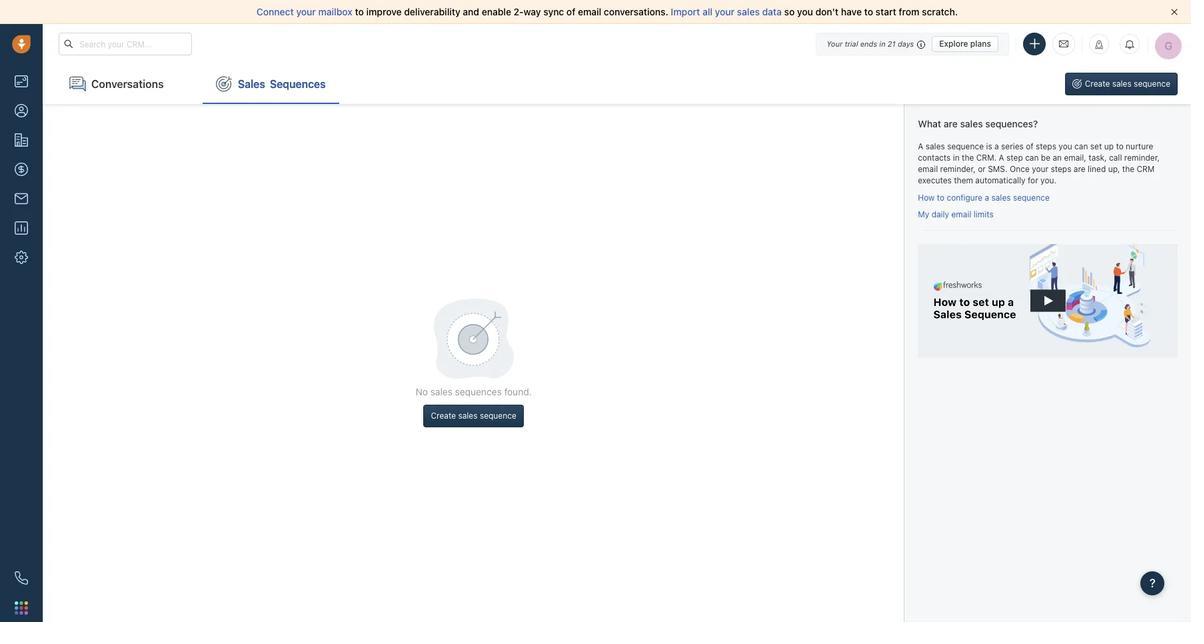 Task type: vqa. For each thing, say whether or not it's contained in the screenshot.
'Sales Dashboard'
no



Task type: describe. For each thing, give the bounding box(es) containing it.
0 horizontal spatial are
[[944, 118, 958, 129]]

what's new image
[[1095, 40, 1104, 49]]

crm
[[1137, 164, 1155, 174]]

explore plans
[[940, 38, 992, 48]]

my
[[918, 210, 930, 220]]

nurture
[[1126, 141, 1154, 151]]

your inside a sales sequence is a series of steps you can set up to nurture contacts in the crm. a step can be an email, task, call reminder, email reminder, or sms. once your steps are lined up, the crm executes them automatically for you.
[[1032, 164, 1049, 174]]

daily
[[932, 210, 950, 220]]

sales right 'no'
[[431, 386, 453, 397]]

to right "mailbox"
[[355, 6, 364, 17]]

an
[[1053, 153, 1062, 163]]

them
[[954, 175, 974, 185]]

to left start
[[865, 6, 874, 17]]

days
[[898, 39, 914, 48]]

sequences
[[455, 386, 502, 397]]

0 vertical spatial email
[[578, 6, 602, 17]]

conversations link
[[56, 64, 189, 104]]

sales sequences
[[238, 78, 326, 90]]

step
[[1007, 153, 1023, 163]]

ends
[[861, 39, 878, 48]]

to right how
[[937, 192, 945, 202]]

so
[[785, 6, 795, 17]]

create sales sequence link
[[1065, 73, 1192, 95]]

send email image
[[1060, 38, 1069, 50]]

conversations.
[[604, 6, 669, 17]]

sequences?
[[986, 118, 1038, 129]]

0 vertical spatial can
[[1075, 141, 1089, 151]]

improve
[[366, 6, 402, 17]]

sales inside create sales sequence link
[[1113, 79, 1132, 89]]

task,
[[1089, 153, 1107, 163]]

sequences
[[270, 78, 326, 90]]

or
[[978, 164, 986, 174]]

1 vertical spatial reminder,
[[941, 164, 976, 174]]

sales inside a sales sequence is a series of steps you can set up to nurture contacts in the crm. a step can be an email, task, call reminder, email reminder, or sms. once your steps are lined up, the crm executes them automatically for you.
[[926, 141, 945, 151]]

1 horizontal spatial create sales sequence
[[1085, 79, 1171, 89]]

sales
[[238, 78, 265, 90]]

sync
[[544, 6, 564, 17]]

1 vertical spatial steps
[[1051, 164, 1072, 174]]

enable
[[482, 6, 511, 17]]

a sales sequence is a series of steps you can set up to nurture contacts in the crm. a step can be an email, task, call reminder, email reminder, or sms. once your steps are lined up, the crm executes them automatically for you.
[[918, 141, 1160, 185]]

call
[[1110, 153, 1123, 163]]

you.
[[1041, 175, 1057, 185]]

trial
[[845, 39, 859, 48]]

1 vertical spatial create
[[431, 411, 456, 421]]

freshworks switcher image
[[15, 601, 28, 615]]

0 vertical spatial reminder,
[[1125, 153, 1160, 163]]

Search your CRM... text field
[[59, 33, 192, 55]]

sequence down for at the right of the page
[[1014, 192, 1050, 202]]

sales sequences link
[[203, 64, 339, 104]]

1 vertical spatial create sales sequence button
[[424, 405, 524, 428]]

start
[[876, 6, 897, 17]]

my daily email limits
[[918, 210, 994, 220]]

sales down automatically
[[992, 192, 1011, 202]]

1 vertical spatial a
[[999, 153, 1005, 163]]

import all your sales data link
[[671, 6, 785, 17]]

is
[[987, 141, 993, 151]]

be
[[1042, 153, 1051, 163]]

sales down no sales sequences found.
[[458, 411, 478, 421]]

1 vertical spatial a
[[985, 192, 990, 202]]

connect your mailbox to improve deliverability and enable 2-way sync of email conversations. import all your sales data so you don't have to start from scratch.
[[257, 6, 958, 17]]

limits
[[974, 210, 994, 220]]

all
[[703, 6, 713, 17]]

scratch.
[[922, 6, 958, 17]]

executes
[[918, 175, 952, 185]]

0 vertical spatial the
[[962, 153, 975, 163]]

phone image
[[15, 572, 28, 585]]

for
[[1028, 175, 1039, 185]]



Task type: locate. For each thing, give the bounding box(es) containing it.
1 horizontal spatial create sales sequence button
[[1065, 73, 1178, 95]]

explore
[[940, 38, 969, 48]]

your
[[827, 39, 843, 48]]

create
[[1085, 79, 1111, 89], [431, 411, 456, 421]]

configure
[[947, 192, 983, 202]]

create sales sequence button down no sales sequences found.
[[424, 405, 524, 428]]

1 horizontal spatial a
[[999, 153, 1005, 163]]

what
[[918, 118, 942, 129]]

the left crm.
[[962, 153, 975, 163]]

explore plans link
[[932, 36, 999, 52]]

a
[[918, 141, 924, 151], [999, 153, 1005, 163]]

no
[[416, 386, 428, 397]]

from
[[899, 6, 920, 17]]

are down email,
[[1074, 164, 1086, 174]]

0 vertical spatial of
[[567, 6, 576, 17]]

0 vertical spatial create sales sequence
[[1085, 79, 1171, 89]]

2 vertical spatial email
[[952, 210, 972, 220]]

deliverability
[[404, 6, 461, 17]]

your left "mailbox"
[[296, 6, 316, 17]]

you right so
[[798, 6, 813, 17]]

1 horizontal spatial in
[[953, 153, 960, 163]]

email right sync at top left
[[578, 6, 602, 17]]

create sales sequence button down what's new image
[[1065, 73, 1178, 95]]

1 horizontal spatial can
[[1075, 141, 1089, 151]]

connect your mailbox link
[[257, 6, 355, 17]]

create sales sequence button
[[1065, 73, 1178, 95], [424, 405, 524, 428]]

1 horizontal spatial a
[[995, 141, 999, 151]]

are inside a sales sequence is a series of steps you can set up to nurture contacts in the crm. a step can be an email, task, call reminder, email reminder, or sms. once your steps are lined up, the crm executes them automatically for you.
[[1074, 164, 1086, 174]]

sms.
[[988, 164, 1008, 174]]

are right 'what'
[[944, 118, 958, 129]]

sequence
[[1134, 79, 1171, 89], [948, 141, 984, 151], [1014, 192, 1050, 202], [480, 411, 517, 421]]

create sales sequence down no sales sequences found.
[[431, 411, 517, 421]]

you up an
[[1059, 141, 1073, 151]]

sales left data
[[737, 6, 760, 17]]

your
[[296, 6, 316, 17], [715, 6, 735, 17], [1032, 164, 1049, 174]]

your right "all"
[[715, 6, 735, 17]]

0 horizontal spatial email
[[578, 6, 602, 17]]

in
[[880, 39, 886, 48], [953, 153, 960, 163]]

sales
[[737, 6, 760, 17], [1113, 79, 1132, 89], [961, 118, 983, 129], [926, 141, 945, 151], [992, 192, 1011, 202], [431, 386, 453, 397], [458, 411, 478, 421]]

a inside a sales sequence is a series of steps you can set up to nurture contacts in the crm. a step can be an email, task, call reminder, email reminder, or sms. once your steps are lined up, the crm executes them automatically for you.
[[995, 141, 999, 151]]

0 horizontal spatial a
[[985, 192, 990, 202]]

to inside a sales sequence is a series of steps you can set up to nurture contacts in the crm. a step can be an email, task, call reminder, email reminder, or sms. once your steps are lined up, the crm executes them automatically for you.
[[1117, 141, 1124, 151]]

steps down an
[[1051, 164, 1072, 174]]

tab list containing conversations
[[43, 64, 339, 104]]

connect
[[257, 6, 294, 17]]

0 vertical spatial steps
[[1036, 141, 1057, 151]]

email
[[578, 6, 602, 17], [918, 164, 938, 174], [952, 210, 972, 220]]

are
[[944, 118, 958, 129], [1074, 164, 1086, 174]]

1 vertical spatial the
[[1123, 164, 1135, 174]]

0 vertical spatial are
[[944, 118, 958, 129]]

don't
[[816, 6, 839, 17]]

sequence down sequences
[[480, 411, 517, 421]]

1 vertical spatial in
[[953, 153, 960, 163]]

you inside a sales sequence is a series of steps you can set up to nurture contacts in the crm. a step can be an email, task, call reminder, email reminder, or sms. once your steps are lined up, the crm executes them automatically for you.
[[1059, 141, 1073, 151]]

my daily email limits link
[[918, 210, 994, 220]]

no sales sequences found.
[[416, 386, 532, 397]]

1 horizontal spatial your
[[715, 6, 735, 17]]

way
[[524, 6, 541, 17]]

1 vertical spatial you
[[1059, 141, 1073, 151]]

sales up contacts
[[926, 141, 945, 151]]

of
[[567, 6, 576, 17], [1026, 141, 1034, 151]]

1 horizontal spatial create
[[1085, 79, 1111, 89]]

1 horizontal spatial email
[[918, 164, 938, 174]]

1 horizontal spatial the
[[1123, 164, 1135, 174]]

create sales sequence
[[1085, 79, 1171, 89], [431, 411, 517, 421]]

a up 'sms.' in the top of the page
[[999, 153, 1005, 163]]

sequence inside a sales sequence is a series of steps you can set up to nurture contacts in the crm. a step can be an email, task, call reminder, email reminder, or sms. once your steps are lined up, the crm executes them automatically for you.
[[948, 141, 984, 151]]

2-
[[514, 6, 524, 17]]

you
[[798, 6, 813, 17], [1059, 141, 1073, 151]]

in right contacts
[[953, 153, 960, 163]]

0 horizontal spatial your
[[296, 6, 316, 17]]

reminder, down nurture
[[1125, 153, 1160, 163]]

sequence inside create sales sequence link
[[1134, 79, 1171, 89]]

0 vertical spatial a
[[918, 141, 924, 151]]

how to configure a sales sequence link
[[918, 192, 1050, 202]]

once
[[1010, 164, 1030, 174]]

a up 'limits' at top right
[[985, 192, 990, 202]]

the right up, in the right of the page
[[1123, 164, 1135, 174]]

lined
[[1088, 164, 1107, 174]]

found.
[[504, 386, 532, 397]]

0 vertical spatial you
[[798, 6, 813, 17]]

0 horizontal spatial create sales sequence
[[431, 411, 517, 421]]

0 vertical spatial create sales sequence button
[[1065, 73, 1178, 95]]

sales up crm.
[[961, 118, 983, 129]]

steps up be
[[1036, 141, 1057, 151]]

sales up up
[[1113, 79, 1132, 89]]

how
[[918, 192, 935, 202]]

sequence left is
[[948, 141, 984, 151]]

and
[[463, 6, 480, 17]]

1 horizontal spatial reminder,
[[1125, 153, 1160, 163]]

can
[[1075, 141, 1089, 151], [1026, 153, 1039, 163]]

to right up
[[1117, 141, 1124, 151]]

plans
[[971, 38, 992, 48]]

1 horizontal spatial of
[[1026, 141, 1034, 151]]

steps
[[1036, 141, 1057, 151], [1051, 164, 1072, 174]]

0 horizontal spatial the
[[962, 153, 975, 163]]

1 horizontal spatial you
[[1059, 141, 1073, 151]]

can left be
[[1026, 153, 1039, 163]]

0 horizontal spatial a
[[918, 141, 924, 151]]

the
[[962, 153, 975, 163], [1123, 164, 1135, 174]]

to
[[355, 6, 364, 17], [865, 6, 874, 17], [1117, 141, 1124, 151], [937, 192, 945, 202]]

crm.
[[977, 153, 997, 163]]

in inside a sales sequence is a series of steps you can set up to nurture contacts in the crm. a step can be an email, task, call reminder, email reminder, or sms. once your steps are lined up, the crm executes them automatically for you.
[[953, 153, 960, 163]]

0 horizontal spatial of
[[567, 6, 576, 17]]

a up contacts
[[918, 141, 924, 151]]

series
[[1002, 141, 1024, 151]]

how to configure a sales sequence
[[918, 192, 1050, 202]]

0 vertical spatial create
[[1085, 79, 1111, 89]]

contacts
[[918, 153, 951, 163]]

email inside a sales sequence is a series of steps you can set up to nurture contacts in the crm. a step can be an email, task, call reminder, email reminder, or sms. once your steps are lined up, the crm executes them automatically for you.
[[918, 164, 938, 174]]

email down configure
[[952, 210, 972, 220]]

reminder,
[[1125, 153, 1160, 163], [941, 164, 976, 174]]

automatically
[[976, 175, 1026, 185]]

a
[[995, 141, 999, 151], [985, 192, 990, 202]]

phone element
[[8, 565, 35, 592]]

1 vertical spatial create sales sequence
[[431, 411, 517, 421]]

close image
[[1172, 9, 1178, 15]]

sequence up nurture
[[1134, 79, 1171, 89]]

1 vertical spatial email
[[918, 164, 938, 174]]

what are sales sequences?
[[918, 118, 1038, 129]]

of right series
[[1026, 141, 1034, 151]]

set
[[1091, 141, 1103, 151]]

0 vertical spatial in
[[880, 39, 886, 48]]

1 horizontal spatial are
[[1074, 164, 1086, 174]]

up,
[[1109, 164, 1121, 174]]

email down contacts
[[918, 164, 938, 174]]

21
[[888, 39, 896, 48]]

in left 21
[[880, 39, 886, 48]]

1 vertical spatial of
[[1026, 141, 1034, 151]]

conversations
[[91, 78, 164, 90]]

2 horizontal spatial your
[[1032, 164, 1049, 174]]

can up email,
[[1075, 141, 1089, 151]]

up
[[1105, 141, 1114, 151]]

data
[[763, 6, 782, 17]]

tab list
[[43, 64, 339, 104]]

0 vertical spatial a
[[995, 141, 999, 151]]

0 horizontal spatial can
[[1026, 153, 1039, 163]]

1 vertical spatial can
[[1026, 153, 1039, 163]]

0 horizontal spatial create sales sequence button
[[424, 405, 524, 428]]

0 horizontal spatial in
[[880, 39, 886, 48]]

0 horizontal spatial create
[[431, 411, 456, 421]]

a right is
[[995, 141, 999, 151]]

create down what's new image
[[1085, 79, 1111, 89]]

1 vertical spatial are
[[1074, 164, 1086, 174]]

mailbox
[[318, 6, 353, 17]]

0 horizontal spatial reminder,
[[941, 164, 976, 174]]

your down be
[[1032, 164, 1049, 174]]

create down no sales sequences found.
[[431, 411, 456, 421]]

of inside a sales sequence is a series of steps you can set up to nurture contacts in the crm. a step can be an email, task, call reminder, email reminder, or sms. once your steps are lined up, the crm executes them automatically for you.
[[1026, 141, 1034, 151]]

import
[[671, 6, 700, 17]]

email,
[[1065, 153, 1087, 163]]

create sales sequence down what's new image
[[1085, 79, 1171, 89]]

of right sync at top left
[[567, 6, 576, 17]]

2 horizontal spatial email
[[952, 210, 972, 220]]

have
[[841, 6, 862, 17]]

0 horizontal spatial you
[[798, 6, 813, 17]]

reminder, up them
[[941, 164, 976, 174]]

your trial ends in 21 days
[[827, 39, 914, 48]]



